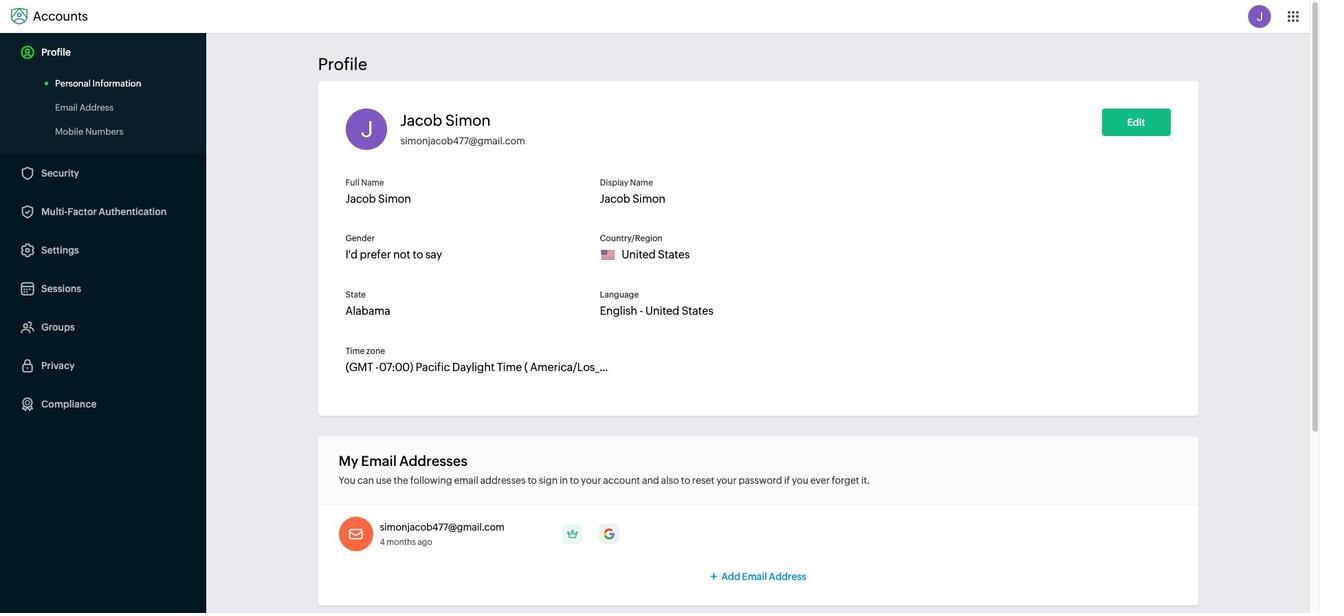 Task type: vqa. For each thing, say whether or not it's contained in the screenshot.
PRIMARY image
yes



Task type: locate. For each thing, give the bounding box(es) containing it.
primary image
[[562, 524, 583, 545]]



